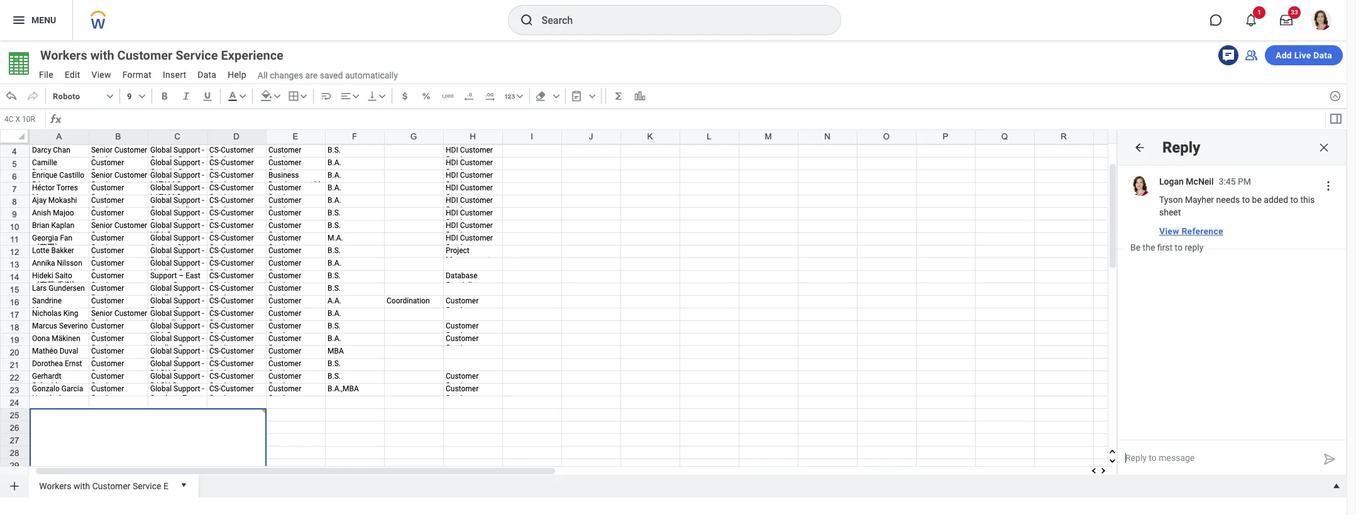 Task type: locate. For each thing, give the bounding box(es) containing it.
1 button
[[1237, 6, 1266, 34]]

add live data
[[1276, 50, 1332, 60]]

caret up image
[[1331, 480, 1343, 493]]

be
[[1252, 195, 1262, 205]]

0 vertical spatial workers
[[40, 48, 87, 63]]

be
[[1131, 243, 1141, 253]]

chevron down small image inside 9 dropdown button
[[136, 90, 148, 102]]

underline image
[[201, 90, 214, 102]]

all
[[258, 70, 268, 80]]

pm
[[1238, 177, 1251, 187]]

chevron down small image left align bottom image
[[349, 90, 362, 102]]

view
[[92, 70, 111, 80], [1159, 226, 1179, 236]]

chevron down small image right 9
[[136, 90, 148, 102]]

caret down small image
[[177, 479, 190, 492]]

e
[[163, 481, 168, 491]]

chevron down small image left dollar sign 'icon'
[[376, 90, 388, 102]]

customer for e
[[92, 481, 131, 491]]

with for workers with customer service experience
[[90, 48, 114, 63]]

view up roboto dropdown button
[[92, 70, 111, 80]]

0 vertical spatial customer
[[117, 48, 173, 63]]

0 horizontal spatial view
[[92, 70, 111, 80]]

1 chevron down small image from the left
[[136, 90, 148, 102]]

workers with customer service e button
[[34, 475, 174, 495]]

view inside button
[[1159, 226, 1179, 236]]

none field inside "reply" region
[[1319, 176, 1339, 196]]

align bottom image
[[366, 90, 378, 102]]

service
[[176, 48, 218, 63], [133, 481, 161, 491]]

be the first to reply
[[1131, 243, 1204, 253]]

dollar sign image
[[398, 90, 411, 102]]

chevron down small image
[[136, 90, 148, 102], [236, 90, 249, 102], [271, 90, 283, 102], [349, 90, 362, 102], [376, 90, 388, 102], [550, 90, 563, 102], [586, 90, 598, 102]]

justify image
[[11, 13, 26, 28]]

chevron down small image right "paste" icon at the top of the page
[[586, 90, 598, 102]]

workers up edit
[[40, 48, 87, 63]]

data right 'live'
[[1314, 50, 1332, 60]]

1 horizontal spatial data
[[1314, 50, 1332, 60]]

send image
[[1322, 452, 1337, 467]]

2 horizontal spatial chevron down small image
[[514, 90, 526, 102]]

chevron down small image down 'are'
[[297, 90, 310, 102]]

view for view reference
[[1159, 226, 1179, 236]]

changes
[[270, 70, 303, 80]]

remove zero image
[[463, 90, 475, 102]]

0 horizontal spatial service
[[133, 481, 161, 491]]

0 vertical spatial view
[[92, 70, 111, 80]]

1 vertical spatial view
[[1159, 226, 1179, 236]]

chevron up circle image
[[1329, 90, 1342, 102]]

edit
[[65, 70, 80, 80]]

arrow left image
[[1134, 141, 1146, 154]]

1 horizontal spatial view
[[1159, 226, 1179, 236]]

text wrap image
[[320, 90, 332, 102]]

1 vertical spatial data
[[198, 70, 216, 80]]

None text field
[[1, 111, 45, 128]]

experience
[[221, 48, 284, 63]]

chevron down small image left eraser image on the left
[[514, 90, 526, 102]]

to left this at the right top of page
[[1291, 195, 1298, 205]]

automatically
[[345, 70, 398, 80]]

0 horizontal spatial to
[[1175, 243, 1183, 253]]

9 button
[[123, 86, 149, 106]]

data inside button
[[1314, 50, 1332, 60]]

application
[[1118, 441, 1346, 476]]

2 horizontal spatial to
[[1291, 195, 1298, 205]]

1 vertical spatial workers
[[39, 481, 71, 491]]

reply
[[1185, 243, 1204, 253]]

logan mcneil image
[[1131, 176, 1151, 196]]

1 vertical spatial service
[[133, 481, 161, 491]]

the
[[1143, 243, 1155, 253]]

logan
[[1159, 177, 1184, 187]]

chevron down small image for border all 'icon'
[[297, 90, 310, 102]]

autosum image
[[612, 90, 625, 102]]

view up be the first to reply
[[1159, 226, 1179, 236]]

insert
[[163, 70, 186, 80]]

thousands comma image
[[441, 90, 454, 102]]

2 chevron down small image from the left
[[297, 90, 310, 102]]

chevron down small image right eraser image on the left
[[550, 90, 563, 102]]

add live data button
[[1265, 45, 1343, 65]]

service left the e
[[133, 481, 161, 491]]

workers right add footer ws image
[[39, 481, 71, 491]]

None field
[[1319, 176, 1339, 196]]

first
[[1157, 243, 1173, 253]]

needs
[[1216, 195, 1240, 205]]

customer
[[117, 48, 173, 63], [92, 481, 131, 491]]

formula editor image
[[1328, 111, 1343, 126]]

0 vertical spatial data
[[1314, 50, 1332, 60]]

data up underline icon
[[198, 70, 216, 80]]

chevron down small image
[[104, 90, 116, 102], [297, 90, 310, 102], [514, 90, 526, 102]]

menus menu bar
[[33, 66, 253, 86]]

roboto
[[53, 91, 80, 101]]

workers with customer service experience button
[[34, 47, 306, 64]]

0 vertical spatial service
[[176, 48, 218, 63]]

1 chevron down small image from the left
[[104, 90, 116, 102]]

media classroom image
[[1244, 48, 1259, 63]]

menu
[[31, 15, 56, 25]]

add footer ws image
[[8, 480, 21, 493]]

chart image
[[634, 90, 646, 102]]

with
[[90, 48, 114, 63], [74, 481, 90, 491]]

Search Workday  search field
[[542, 6, 815, 34]]

to right first
[[1175, 243, 1183, 253]]

1 vertical spatial with
[[74, 481, 90, 491]]

notifications large image
[[1245, 14, 1258, 26]]

workers for workers with customer service experience
[[40, 48, 87, 63]]

1 horizontal spatial to
[[1242, 195, 1250, 205]]

fx image
[[48, 112, 63, 127]]

italics image
[[180, 90, 192, 102]]

workers with customer service experience
[[40, 48, 284, 63]]

align left image
[[339, 90, 352, 102]]

4 chevron down small image from the left
[[349, 90, 362, 102]]

workers for workers with customer service e
[[39, 481, 71, 491]]

data
[[1314, 50, 1332, 60], [198, 70, 216, 80]]

33 button
[[1273, 6, 1301, 34]]

chevron down small image left 9
[[104, 90, 116, 102]]

chevron down small image left border all 'icon'
[[271, 90, 283, 102]]

customer left the e
[[92, 481, 131, 491]]

inbox large image
[[1280, 14, 1293, 26]]

33
[[1291, 9, 1298, 16]]

3 chevron down small image from the left
[[514, 90, 526, 102]]

live
[[1294, 50, 1311, 60]]

service up "insert"
[[176, 48, 218, 63]]

add
[[1276, 50, 1292, 60]]

to
[[1242, 195, 1250, 205], [1291, 195, 1298, 205], [1175, 243, 1183, 253]]

chevron down small image for numbers icon
[[514, 90, 526, 102]]

1 horizontal spatial service
[[176, 48, 218, 63]]

view for view
[[92, 70, 111, 80]]

profile logan mcneil image
[[1312, 10, 1332, 33]]

customer up menus menu bar
[[117, 48, 173, 63]]

grid
[[0, 105, 1356, 516]]

0 vertical spatial with
[[90, 48, 114, 63]]

paste image
[[570, 90, 583, 102]]

chevron down small image down the help
[[236, 90, 249, 102]]

0 horizontal spatial chevron down small image
[[104, 90, 116, 102]]

0 horizontal spatial data
[[198, 70, 216, 80]]

data inside menus menu bar
[[198, 70, 216, 80]]

Formula Bar text field
[[63, 111, 1324, 128]]

1 vertical spatial customer
[[92, 481, 131, 491]]

search image
[[519, 13, 534, 28]]

view inside menus menu bar
[[92, 70, 111, 80]]

1 horizontal spatial chevron down small image
[[297, 90, 310, 102]]

to left be
[[1242, 195, 1250, 205]]

workers
[[40, 48, 87, 63], [39, 481, 71, 491]]

service for experience
[[176, 48, 218, 63]]



Task type: describe. For each thing, give the bounding box(es) containing it.
view reference button
[[1154, 221, 1229, 241]]

workers with customer service e
[[39, 481, 168, 491]]

1
[[1258, 9, 1261, 16]]

file
[[39, 70, 53, 80]]

6 chevron down small image from the left
[[550, 90, 563, 102]]

3:45
[[1219, 177, 1236, 187]]

numbers image
[[503, 90, 516, 102]]

help
[[228, 70, 246, 80]]

mcneil
[[1186, 177, 1214, 187]]

view reference
[[1159, 226, 1223, 236]]

3 chevron down small image from the left
[[271, 90, 283, 102]]

to for be
[[1242, 195, 1250, 205]]

sheet
[[1159, 208, 1181, 218]]

chevron down small image inside roboto dropdown button
[[104, 90, 116, 102]]

all changes are saved automatically
[[258, 70, 398, 80]]

added
[[1264, 195, 1288, 205]]

5 chevron down small image from the left
[[376, 90, 388, 102]]

reply
[[1163, 139, 1201, 157]]

with for workers with customer service e
[[74, 481, 90, 491]]

this
[[1301, 195, 1315, 205]]

border all image
[[287, 90, 300, 102]]

toolbar container region
[[0, 84, 1324, 109]]

Reply to message text field
[[1118, 441, 1319, 476]]

roboto button
[[48, 86, 117, 106]]

activity stream image
[[1221, 48, 1236, 63]]

are
[[305, 70, 318, 80]]

menu button
[[0, 0, 72, 40]]

9
[[127, 91, 132, 101]]

percentage image
[[420, 90, 432, 102]]

bold image
[[158, 90, 171, 102]]

eraser image
[[534, 90, 547, 102]]

customer for experience
[[117, 48, 173, 63]]

related actions vertical image
[[1322, 180, 1335, 192]]

tyson
[[1159, 195, 1183, 205]]

format
[[122, 70, 152, 80]]

add zero image
[[484, 90, 497, 102]]

saved
[[320, 70, 343, 80]]

all changes are saved automatically button
[[253, 70, 398, 81]]

reference
[[1182, 226, 1223, 236]]

x image
[[1318, 141, 1331, 154]]

service for e
[[133, 481, 161, 491]]

tyson mayher needs to be added to this sheet
[[1159, 195, 1315, 218]]

logan mcneil 3:45 pm
[[1159, 177, 1251, 187]]

undo l image
[[5, 90, 18, 102]]

to for reply
[[1175, 243, 1183, 253]]

2 chevron down small image from the left
[[236, 90, 249, 102]]

mayher
[[1185, 195, 1214, 205]]

reply region
[[1118, 130, 1346, 476]]

7 chevron down small image from the left
[[586, 90, 598, 102]]



Task type: vqa. For each thing, say whether or not it's contained in the screenshot.
View's View
yes



